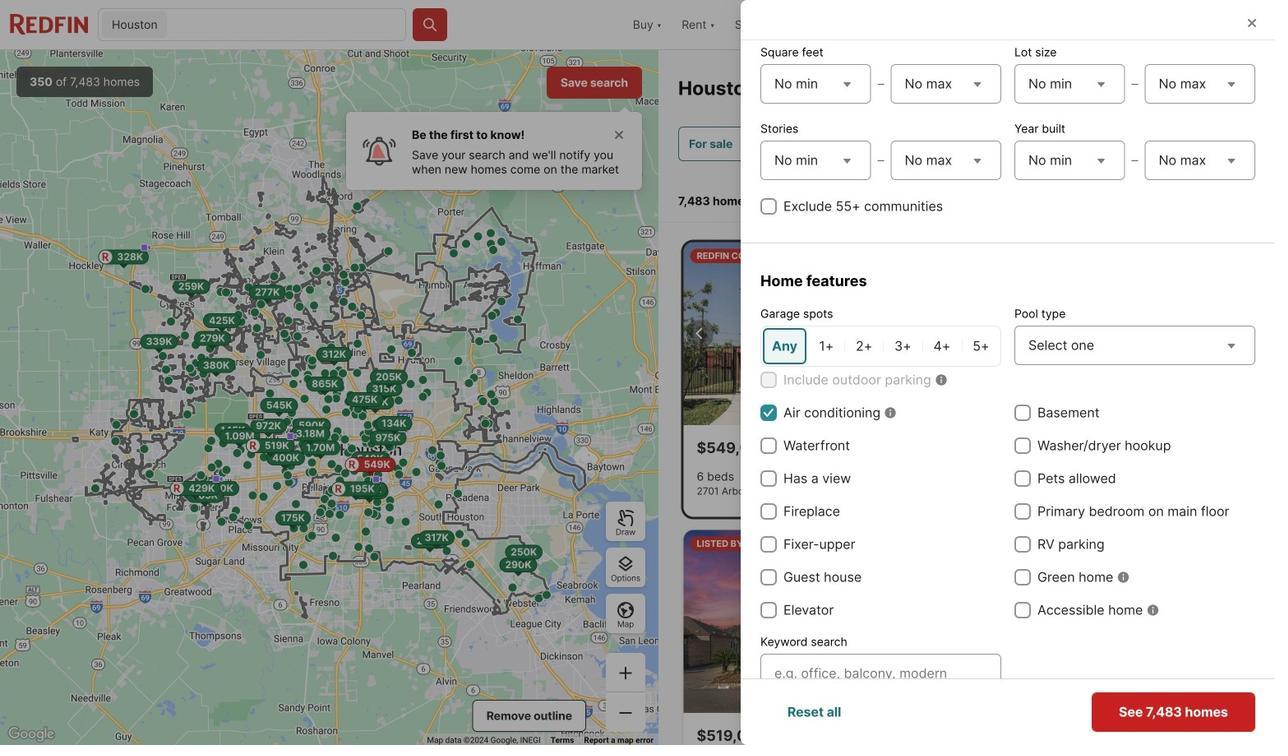 Task type: locate. For each thing, give the bounding box(es) containing it.
map region
[[0, 50, 659, 745]]

next image
[[932, 324, 952, 344]]

None checkbox
[[761, 198, 777, 215], [761, 405, 777, 421], [1015, 438, 1032, 454], [761, 471, 777, 487], [1015, 471, 1032, 487], [761, 536, 777, 553], [1015, 536, 1032, 553], [1015, 569, 1032, 586], [761, 602, 777, 619], [761, 198, 777, 215], [761, 405, 777, 421], [1015, 438, 1032, 454], [761, 471, 777, 487], [1015, 471, 1032, 487], [761, 536, 777, 553], [1015, 536, 1032, 553], [1015, 569, 1032, 586], [761, 602, 777, 619]]

None checkbox
[[761, 372, 777, 388], [1015, 405, 1032, 421], [761, 438, 777, 454], [761, 503, 777, 520], [1015, 503, 1032, 520], [761, 569, 777, 586], [1015, 602, 1032, 619], [761, 372, 777, 388], [1015, 405, 1032, 421], [761, 438, 777, 454], [761, 503, 777, 520], [1015, 503, 1032, 520], [761, 569, 777, 586], [1015, 602, 1032, 619]]

dialog
[[741, 0, 1276, 745]]

1 cell from the left
[[763, 328, 807, 364]]

6 cell from the left
[[964, 328, 999, 364]]

select a min and max value element
[[761, 61, 1002, 107], [1015, 61, 1256, 107], [761, 137, 1002, 183], [1015, 137, 1256, 183]]

None search field
[[171, 9, 406, 42]]

cell
[[763, 328, 807, 364], [810, 328, 844, 364], [847, 328, 882, 364], [886, 328, 921, 364], [925, 328, 961, 364], [964, 328, 999, 364]]

5 cell from the left
[[925, 328, 961, 364]]

2 cell from the left
[[810, 328, 844, 364]]

3 cell from the left
[[847, 328, 882, 364]]

e.g. office, balcony, modern text field
[[775, 664, 988, 684]]

tab list
[[1098, 174, 1256, 221]]

submit search image
[[422, 16, 438, 33]]



Task type: vqa. For each thing, say whether or not it's contained in the screenshot.
THE NUMBER OF GARAGE SPOTS ROW
yes



Task type: describe. For each thing, give the bounding box(es) containing it.
4 cell from the left
[[886, 328, 921, 364]]

Add home to favorites checkbox
[[1211, 723, 1238, 745]]

number of garage spots row
[[761, 326, 1002, 367]]

add home to favorites image
[[1215, 726, 1234, 745]]

share home image
[[1182, 726, 1201, 745]]

toggle search results table view tab
[[1184, 177, 1240, 218]]

toggle search results photos view tab
[[1114, 177, 1180, 218]]

previous image
[[691, 324, 710, 344]]

google image
[[4, 724, 58, 745]]



